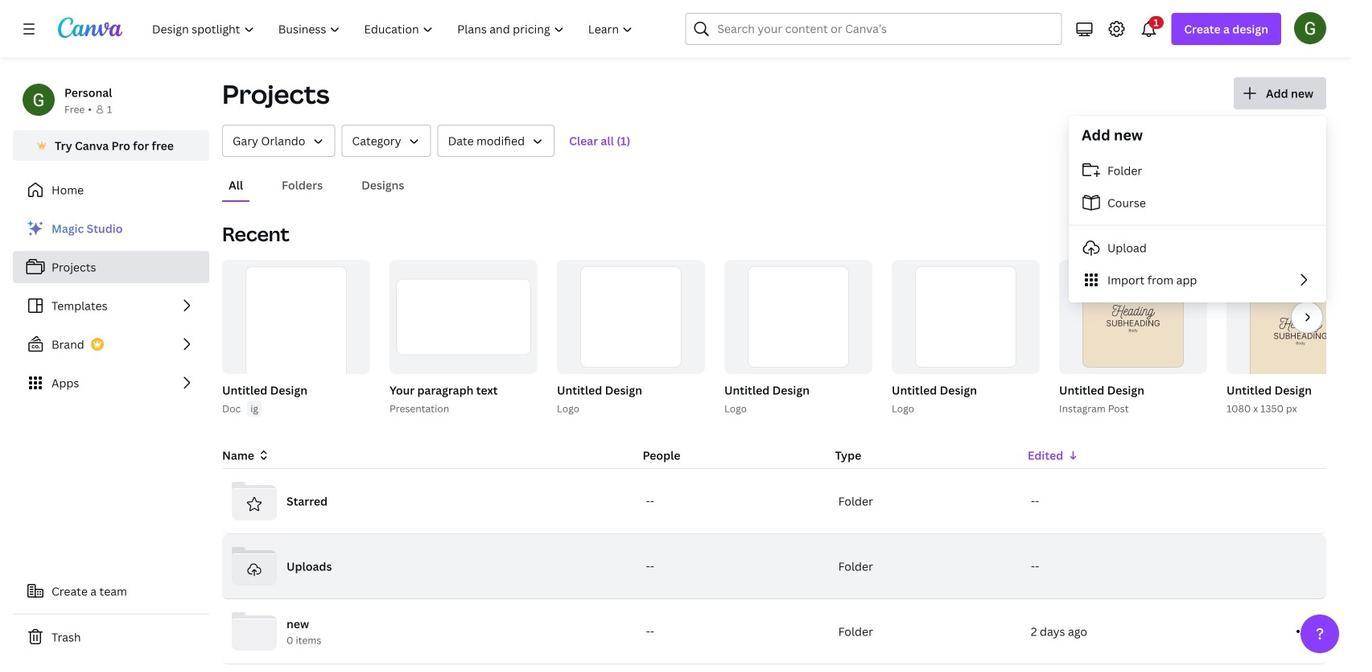 Task type: vqa. For each thing, say whether or not it's contained in the screenshot.
left with
no



Task type: describe. For each thing, give the bounding box(es) containing it.
8 group from the left
[[725, 260, 873, 374]]

top level navigation element
[[142, 13, 647, 45]]

Category button
[[342, 125, 431, 157]]

2 group from the left
[[222, 260, 370, 410]]

Date modified button
[[438, 125, 555, 157]]

9 group from the left
[[889, 260, 1040, 417]]

4 group from the left
[[390, 260, 538, 374]]



Task type: locate. For each thing, give the bounding box(es) containing it.
3 group from the left
[[386, 260, 538, 417]]

None search field
[[686, 13, 1062, 45]]

11 group from the left
[[1224, 260, 1353, 417]]

list
[[13, 213, 209, 399]]

Search search field
[[718, 14, 1030, 44]]

Owner button
[[222, 125, 335, 157]]

1 group from the left
[[219, 260, 370, 417]]

7 group from the left
[[721, 260, 873, 417]]

10 group from the left
[[1056, 260, 1208, 417]]

menu
[[1069, 155, 1327, 296]]

gary orlando image
[[1295, 12, 1327, 44]]

5 group from the left
[[554, 260, 705, 417]]

group
[[219, 260, 370, 417], [222, 260, 370, 410], [386, 260, 538, 417], [390, 260, 538, 374], [554, 260, 705, 417], [557, 260, 705, 374], [721, 260, 873, 417], [725, 260, 873, 374], [889, 260, 1040, 417], [1056, 260, 1208, 417], [1224, 260, 1353, 417]]

6 group from the left
[[557, 260, 705, 374]]



